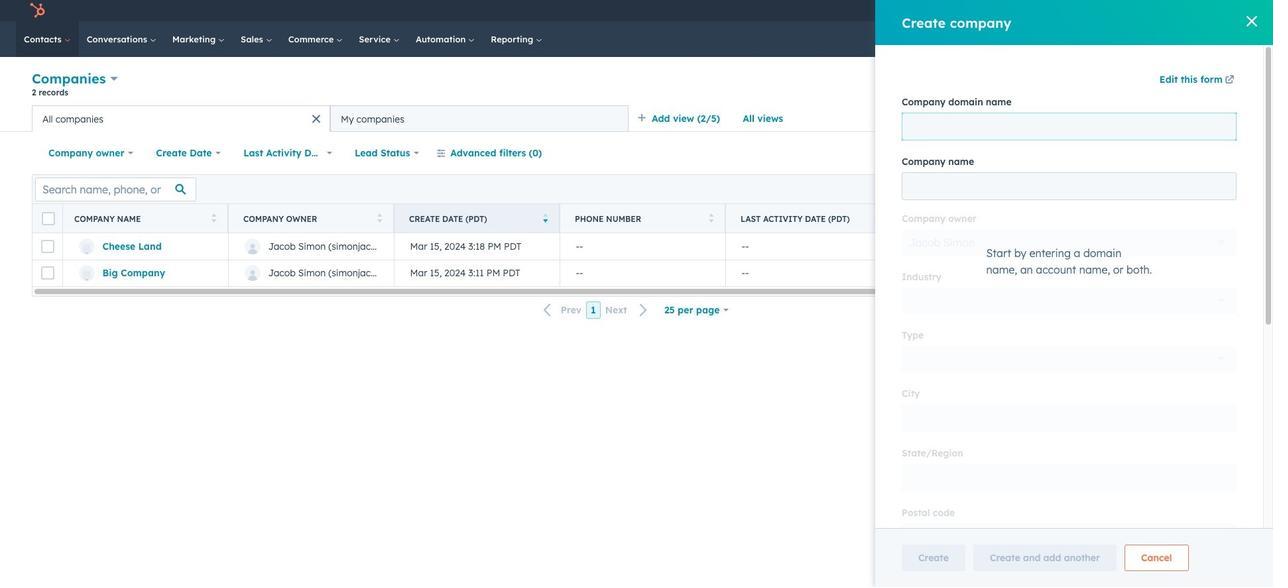 Task type: vqa. For each thing, say whether or not it's contained in the screenshot.
the within the Edit columns dialog
no



Task type: locate. For each thing, give the bounding box(es) containing it.
banner
[[32, 68, 1242, 105]]

press to sort. image
[[211, 213, 216, 223], [709, 213, 714, 223], [875, 213, 880, 223]]

2 press to sort. element from the left
[[377, 213, 382, 225]]

press to sort. image
[[377, 213, 382, 223]]

press to sort. element
[[211, 213, 216, 225], [377, 213, 382, 225], [709, 213, 714, 225], [875, 213, 880, 225]]

3 press to sort. image from the left
[[875, 213, 880, 223]]

marketplaces image
[[1079, 6, 1091, 18]]

menu
[[982, 0, 1258, 21]]

1 horizontal spatial press to sort. image
[[709, 213, 714, 223]]

2 press to sort. image from the left
[[709, 213, 714, 223]]

1 press to sort. image from the left
[[211, 213, 216, 223]]

0 horizontal spatial press to sort. image
[[211, 213, 216, 223]]

2 horizontal spatial press to sort. image
[[875, 213, 880, 223]]

descending sort. press to sort ascending. image
[[543, 213, 548, 223]]



Task type: describe. For each thing, give the bounding box(es) containing it.
jacob simon image
[[1179, 5, 1191, 17]]

Search name, phone, or domain search field
[[35, 177, 196, 201]]

Search HubSpot search field
[[1087, 28, 1227, 50]]

4 press to sort. element from the left
[[875, 213, 880, 225]]

1 press to sort. element from the left
[[211, 213, 216, 225]]

descending sort. press to sort ascending. element
[[543, 213, 548, 225]]

pagination navigation
[[536, 302, 656, 319]]

3 press to sort. element from the left
[[709, 213, 714, 225]]



